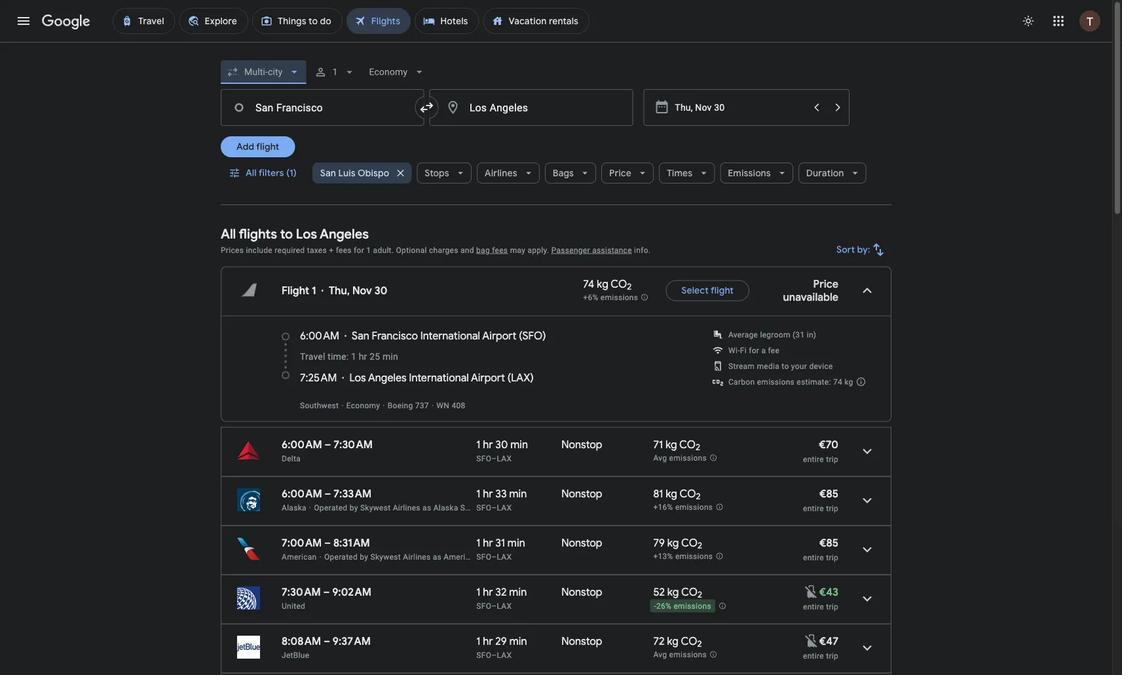 Task type: vqa. For each thing, say whether or not it's contained in the screenshot.
the rightmost 24
no



Task type: describe. For each thing, give the bounding box(es) containing it.
skywest for american
[[371, 552, 401, 561]]

average
[[729, 330, 759, 339]]

nonstop flight. element for 1 hr 33 min
[[562, 487, 603, 502]]

nonstop flight. element for 1 hr 29 min
[[562, 635, 603, 650]]

filters
[[259, 167, 284, 179]]

1 for 1 hr 30 min sfo – lax
[[477, 438, 481, 451]]

select flight
[[682, 285, 734, 297]]

price for price unavailable
[[814, 277, 839, 291]]

29
[[496, 635, 507, 648]]

time:
[[328, 351, 349, 362]]

737
[[415, 401, 429, 410]]

none search field containing add flight
[[221, 56, 892, 205]]

add flight
[[237, 141, 279, 153]]

by for operated by skywest airlines as alaska skywest
[[350, 503, 358, 512]]

san luis obispo button
[[313, 157, 412, 189]]

add
[[237, 141, 254, 153]]

Departure time: 6:00 AM. text field
[[282, 487, 322, 500]]

entire for 79
[[804, 553, 825, 562]]

bag
[[477, 245, 490, 255]]

85 euros text field for 81
[[820, 487, 839, 500]]

nonstop for 1 hr 31 min
[[562, 536, 603, 550]]

0 horizontal spatial for
[[354, 245, 364, 255]]

25
[[370, 351, 380, 362]]

Arrival time: 9:02 AM. text field
[[332, 585, 372, 599]]

total duration 1 hr 33 min. element
[[477, 487, 562, 502]]

– inside 8:08 am – 9:37 am jetblue
[[324, 635, 330, 648]]

Arrival time: 7:30 AM. text field
[[334, 438, 373, 451]]

€85 for 81
[[820, 487, 839, 500]]

2 for 52
[[698, 589, 703, 601]]

emissions for 72
[[670, 650, 707, 660]]

co for 74
[[611, 277, 628, 291]]

leaves san francisco international airport at 8:08 am on thursday, november 30 and arrives at los angeles international airport at 9:37 am on thursday, november 30. element
[[282, 635, 371, 648]]

kg for 52
[[668, 585, 679, 599]]

all for all flights to los angeles
[[221, 226, 236, 242]]

carbon emissions estimate: 74 kg
[[729, 377, 854, 386]]

avg emissions for 72
[[654, 650, 707, 660]]

flight for select flight
[[711, 285, 734, 297]]

estimate:
[[797, 377, 832, 386]]

1 for 1 hr 29 min sfo – lax
[[477, 635, 481, 648]]

eagle
[[481, 552, 501, 561]]

1 horizontal spatial 74
[[834, 377, 843, 386]]

5 entire from the top
[[804, 651, 825, 660]]

airport for los angeles international airport
[[471, 371, 505, 384]]

san for san luis obispo
[[320, 167, 336, 179]]

leaves san francisco international airport at 7:30 am on thursday, november 30 and arrives at los angeles international airport at 9:02 am on thursday, november 30. element
[[282, 585, 372, 599]]

5 trip from the top
[[827, 651, 839, 660]]

nonstop for 1 hr 29 min
[[562, 635, 603, 648]]

81
[[654, 487, 664, 500]]

co for 81
[[680, 487, 696, 500]]

flight
[[282, 284, 309, 297]]

€47
[[820, 635, 839, 648]]

duration
[[807, 167, 845, 179]]

-
[[654, 602, 657, 611]]

jetblue
[[282, 651, 310, 660]]

los angeles international airport ( lax )
[[350, 371, 534, 384]]

43 euros text field
[[820, 585, 839, 599]]

flight details. leaves san francisco international airport at 8:08 am on thursday, november 30 and arrives at los angeles international airport at 9:37 am on thursday, november 30. image
[[852, 632, 884, 664]]

southwest
[[300, 401, 339, 410]]

7:00 am – 8:31 am
[[282, 536, 370, 550]]

Arrival time: 7:25 AM. text field
[[300, 371, 337, 384]]

2 for 71
[[696, 442, 701, 453]]

adult.
[[373, 245, 394, 255]]

hr for 1 hr 31 min
[[483, 536, 493, 550]]

€85 for 79
[[820, 536, 839, 550]]

6:00 am for 6:00 am – 7:33 am
[[282, 487, 322, 500]]

airlines for alaska
[[393, 503, 421, 512]]

average legroom (31 in)
[[729, 330, 817, 339]]

– left arrival time: 8:31 am. text box
[[325, 536, 331, 550]]

kg for 74
[[597, 277, 609, 291]]

9:37 am
[[333, 635, 371, 648]]

+
[[329, 245, 334, 255]]

loading results progress bar
[[0, 42, 1113, 45]]

– inside 6:00 am – 7:30 am delta
[[325, 438, 331, 451]]

carbon
[[729, 377, 755, 386]]

– inside 7:30 am – 9:02 am united
[[323, 585, 330, 599]]

flight for add flight
[[257, 141, 279, 153]]

all flights to los angeles
[[221, 226, 369, 242]]

bag fees button
[[477, 245, 508, 255]]

1 fees from the left
[[336, 245, 352, 255]]

co for 71
[[680, 438, 696, 451]]

) for los angeles international airport ( lax )
[[531, 371, 534, 384]]

– left 7:33 am text field
[[325, 487, 331, 500]]

– inside 1 hr 33 min sfo – lax
[[492, 503, 497, 512]]

flight details. leaves san francisco international airport at 6:00 am on thursday, november 30 and arrives at los angeles international airport at 7:33 am on thursday, november 30. image
[[852, 485, 884, 516]]

charges
[[429, 245, 459, 255]]

taxes
[[307, 245, 327, 255]]

47 euros text field
[[820, 635, 839, 648]]

and
[[461, 245, 474, 255]]

7:30 am inside 7:30 am – 9:02 am united
[[282, 585, 321, 599]]

30 for nov
[[375, 284, 388, 297]]

stops button
[[417, 157, 472, 189]]

may
[[510, 245, 526, 255]]

airport for san francisco international airport
[[483, 329, 517, 343]]

thu,
[[329, 284, 350, 297]]

assistance
[[593, 245, 632, 255]]

hr for 1 hr 29 min
[[483, 635, 493, 648]]

Arrival time: 7:33 AM. text field
[[334, 487, 372, 500]]

main menu image
[[16, 13, 31, 29]]

9:02 am
[[332, 585, 372, 599]]

boeing 737
[[388, 401, 429, 410]]

7:00 am
[[282, 536, 322, 550]]

san francisco international airport ( sfo )
[[352, 329, 546, 343]]

kg for 72
[[668, 635, 679, 648]]

4 entire from the top
[[804, 602, 825, 611]]

1 hr 32 min sfo – lax
[[477, 585, 527, 611]]

entire for 81
[[804, 504, 825, 513]]

sfo for 1 hr 31 min
[[477, 552, 492, 561]]

Arrival time: 8:31 AM. text field
[[334, 536, 370, 550]]

2 fees from the left
[[492, 245, 508, 255]]

emissions down 52 kg co 2
[[674, 602, 712, 611]]

72 kg co 2
[[654, 635, 702, 650]]

total duration 1 hr 29 min. element
[[477, 635, 562, 650]]

kg for 79
[[668, 536, 679, 550]]

-26% emissions
[[654, 602, 712, 611]]

passenger
[[552, 245, 591, 255]]

leaves san francisco international airport at 6:00 am on thursday, november 30 and arrives at los angeles international airport at 7:30 am on thursday, november 30. element
[[282, 438, 373, 451]]

Departure time: 6:00 AM. text field
[[300, 329, 340, 343]]

79
[[654, 536, 665, 550]]

avg emissions for 71
[[654, 454, 707, 463]]

stream
[[729, 362, 755, 371]]

sort
[[837, 244, 856, 256]]

74 kg co 2
[[584, 277, 632, 292]]

change appearance image
[[1013, 5, 1045, 37]]

wn 408
[[437, 401, 466, 410]]

7:33 am
[[334, 487, 372, 500]]

€43
[[820, 585, 839, 599]]

1 hr 30 min sfo – lax
[[477, 438, 528, 463]]

1 vertical spatial los
[[350, 371, 366, 384]]

2 alaska from the left
[[434, 503, 459, 512]]

71
[[654, 438, 663, 451]]

hr for 1 hr 33 min
[[483, 487, 493, 500]]

san luis obispo
[[320, 167, 390, 179]]

– inside 1 hr 32 min sfo – lax
[[492, 601, 497, 611]]

70 euros text field
[[820, 438, 839, 451]]

min for 1 hr 32 min
[[510, 585, 527, 599]]

7:25 am
[[300, 371, 337, 384]]

nonstop for 1 hr 30 min
[[562, 438, 603, 451]]

+6%
[[584, 293, 599, 302]]

in)
[[807, 330, 817, 339]]

fee
[[769, 346, 780, 355]]

nonstop flight. element for 1 hr 31 min
[[562, 536, 603, 552]]

select flight button
[[666, 275, 750, 306]]

by for operated by skywest airlines as american eagle
[[360, 552, 369, 561]]

airlines inside popup button
[[485, 167, 518, 179]]

– inside 1 hr 30 min sfo – lax
[[492, 454, 497, 463]]

+16% emissions
[[654, 503, 713, 512]]

leaves san francisco international airport at 7:00 am on thursday, november 30 and arrives at los angeles international airport at 8:31 am on thursday, november 30. element
[[282, 536, 370, 550]]

€85 entire trip for 79
[[804, 536, 839, 562]]

by:
[[858, 244, 871, 256]]

prices
[[221, 245, 244, 255]]

emissions for 74
[[601, 293, 639, 302]]

1 for 1 hr 31 min sfo – lax
[[477, 536, 481, 550]]

sfo for 1 hr 29 min
[[477, 651, 492, 660]]

sfo for 1 hr 30 min
[[477, 454, 492, 463]]

hr for 1 hr 32 min
[[483, 585, 493, 599]]

kg right estimate:
[[845, 377, 854, 386]]

co for 52
[[682, 585, 698, 599]]

entire for 71
[[804, 455, 825, 464]]

408
[[452, 401, 466, 410]]

price for price
[[610, 167, 632, 179]]

+13% emissions
[[654, 552, 713, 561]]

1 vertical spatial for
[[749, 346, 760, 355]]

nonstop for 1 hr 32 min
[[562, 585, 603, 599]]

prices include required taxes + fees for 1 adult. optional charges and bag fees may apply. passenger assistance
[[221, 245, 632, 255]]

7:30 am – 9:02 am united
[[282, 585, 372, 611]]

6:00 am – 7:30 am delta
[[282, 438, 373, 463]]

emissions down stream media to your device at the bottom right
[[758, 377, 795, 386]]

kg for 81
[[666, 487, 678, 500]]

to for los
[[280, 226, 293, 242]]



Task type: locate. For each thing, give the bounding box(es) containing it.
2 up +13% emissions
[[698, 540, 703, 551]]

2 inside 71 kg co 2
[[696, 442, 701, 453]]

bags
[[553, 167, 574, 179]]

0 vertical spatial 7:30 am
[[334, 438, 373, 451]]

travel
[[300, 351, 325, 362]]

0 vertical spatial entire trip
[[804, 602, 839, 611]]

this price for this flight doesn't include overhead bin access. if you need a carry-on bag, use the bags filter to update prices. image
[[804, 633, 820, 649]]

wi-fi for a fee
[[729, 346, 780, 355]]

alaska
[[282, 503, 307, 512], [434, 503, 459, 512]]

to for your
[[782, 362, 790, 371]]

1 hr 29 min sfo – lax
[[477, 635, 527, 660]]

hr inside 1 hr 32 min sfo – lax
[[483, 585, 493, 599]]

3 entire from the top
[[804, 553, 825, 562]]

sfo for 1 hr 33 min
[[477, 503, 492, 512]]

price inside popup button
[[610, 167, 632, 179]]

price down sort
[[814, 277, 839, 291]]

7:30 am
[[334, 438, 373, 451], [282, 585, 321, 599]]

85 euros text field left 'flight details. leaves san francisco international airport at 7:00 am on thursday, november 30 and arrives at los angeles international airport at 8:31 am on thursday, november 30.' image at the bottom of the page
[[820, 536, 839, 550]]

1 horizontal spatial flight
[[711, 285, 734, 297]]

1 vertical spatial angeles
[[368, 371, 407, 384]]

0 horizontal spatial (
[[508, 371, 511, 384]]

6:00 am for 6:00 am
[[300, 329, 340, 343]]

1 vertical spatial operated
[[324, 552, 358, 561]]

emissions for 79
[[676, 552, 713, 561]]

1
[[333, 67, 338, 77], [367, 245, 371, 255], [312, 284, 316, 297], [351, 351, 357, 362], [477, 438, 481, 451], [477, 487, 481, 500], [477, 536, 481, 550], [477, 585, 481, 599], [477, 635, 481, 648]]

travel time: 1 hr 25 min
[[300, 351, 399, 362]]

0 horizontal spatial american
[[282, 552, 317, 561]]

1 horizontal spatial as
[[433, 552, 442, 561]]

30 inside 1 hr 30 min sfo – lax
[[496, 438, 508, 451]]

entire left flight details. leaves san francisco international airport at 6:00 am on thursday, november 30 and arrives at los angeles international airport at 7:33 am on thursday, november 30. icon
[[804, 504, 825, 513]]

6:00 am inside 6:00 am – 7:30 am delta
[[282, 438, 322, 451]]

entire trip down the €43
[[804, 602, 839, 611]]

to
[[280, 226, 293, 242], [782, 362, 790, 371]]

0 vertical spatial airlines
[[485, 167, 518, 179]]

select
[[682, 285, 709, 297]]

1 vertical spatial €85 entire trip
[[804, 536, 839, 562]]

2 avg from the top
[[654, 650, 668, 660]]

international up wn
[[409, 371, 469, 384]]

0 horizontal spatial 7:30 am
[[282, 585, 321, 599]]

all left 'filters'
[[246, 167, 257, 179]]

all for all filters (1)
[[246, 167, 257, 179]]

add flight button
[[221, 136, 295, 157]]

7:30 am up the united
[[282, 585, 321, 599]]

0 horizontal spatial )
[[531, 371, 534, 384]]

30 up 33
[[496, 438, 508, 451]]

0 vertical spatial all
[[246, 167, 257, 179]]

0 vertical spatial )
[[543, 329, 546, 343]]

79 kg co 2
[[654, 536, 703, 551]]

– inside 1 hr 29 min sfo – lax
[[492, 651, 497, 660]]

min for 1 hr 30 min
[[511, 438, 528, 451]]

71 kg co 2
[[654, 438, 701, 453]]

74 inside the 74 kg co 2
[[584, 277, 595, 291]]

1 horizontal spatial price
[[814, 277, 839, 291]]

1 entire from the top
[[804, 455, 825, 464]]

wi-
[[729, 346, 741, 355]]

2 85 euros text field from the top
[[820, 536, 839, 550]]

sort by:
[[837, 244, 871, 256]]

None text field
[[221, 89, 425, 126], [430, 89, 633, 126], [221, 89, 425, 126], [430, 89, 633, 126]]

total duration 1 hr 30 min. element
[[477, 438, 562, 453]]

–
[[325, 438, 331, 451], [492, 454, 497, 463], [325, 487, 331, 500], [492, 503, 497, 512], [325, 536, 331, 550], [492, 552, 497, 561], [323, 585, 330, 599], [492, 601, 497, 611], [324, 635, 330, 648], [492, 651, 497, 660]]

kg right 72
[[668, 635, 679, 648]]

1 vertical spatial airport
[[471, 371, 505, 384]]

1 €85 from the top
[[820, 487, 839, 500]]

1 inside '1 hr 31 min sfo – lax'
[[477, 536, 481, 550]]

€85 entire trip for 81
[[804, 487, 839, 513]]

1 vertical spatial all
[[221, 226, 236, 242]]

airlines right stops popup button
[[485, 167, 518, 179]]

– left arrival time: 7:30 am. text field
[[325, 438, 331, 451]]

delta
[[282, 454, 301, 463]]

1 avg emissions from the top
[[654, 454, 707, 463]]

– inside '1 hr 31 min sfo – lax'
[[492, 552, 497, 561]]

33
[[496, 487, 507, 500]]

hr inside '1 hr 31 min sfo – lax'
[[483, 536, 493, 550]]

kg inside 52 kg co 2
[[668, 585, 679, 599]]

entire up this price for this flight doesn't include overhead bin access. if you need a carry-on bag, use the bags filter to update prices. icon
[[804, 553, 825, 562]]

co inside 79 kg co 2
[[682, 536, 698, 550]]

trip inside €70 entire trip
[[827, 455, 839, 464]]

apply.
[[528, 245, 550, 255]]

0 vertical spatial to
[[280, 226, 293, 242]]

avg down 72
[[654, 650, 668, 660]]

74 up +6%
[[584, 277, 595, 291]]

airlines button
[[477, 157, 540, 189]]

1 horizontal spatial 30
[[496, 438, 508, 451]]

emissions down 71 kg co 2
[[670, 454, 707, 463]]

 image
[[309, 503, 312, 512]]

2 right 72
[[698, 639, 702, 650]]

avg for 71
[[654, 454, 668, 463]]

5 nonstop from the top
[[562, 635, 603, 648]]

kg inside 81 kg co 2
[[666, 487, 678, 500]]

kg inside 71 kg co 2
[[666, 438, 678, 451]]

1 inside 1 hr 29 min sfo – lax
[[477, 635, 481, 648]]

1 vertical spatial skywest
[[371, 552, 401, 561]]

4 nonstop from the top
[[562, 585, 603, 599]]

avg emissions down 71 kg co 2
[[654, 454, 707, 463]]

1 vertical spatial to
[[782, 362, 790, 371]]

1 horizontal spatial all
[[246, 167, 257, 179]]

– down 31
[[492, 552, 497, 561]]

1 entire trip from the top
[[804, 602, 839, 611]]

1 nonstop from the top
[[562, 438, 603, 451]]

2 entire from the top
[[804, 504, 825, 513]]

0 vertical spatial 85 euros text field
[[820, 487, 839, 500]]

1 vertical spatial (
[[508, 371, 511, 384]]

min inside '1 hr 31 min sfo – lax'
[[508, 536, 526, 550]]

€70
[[820, 438, 839, 451]]

all filters (1) button
[[221, 157, 307, 189]]

entire down this price for this flight doesn't include overhead bin access. if you need a carry-on bag, use the bags filter to update prices. icon
[[804, 602, 825, 611]]

operated
[[314, 503, 348, 512], [324, 552, 358, 561]]

avg
[[654, 454, 668, 463], [654, 650, 668, 660]]

kg up the +6% emissions
[[597, 277, 609, 291]]

(
[[519, 329, 523, 343], [508, 371, 511, 384]]

1 nonstop flight. element from the top
[[562, 438, 603, 453]]

0 horizontal spatial san
[[320, 167, 336, 179]]

€70 entire trip
[[804, 438, 839, 464]]

entire trip for €43
[[804, 602, 839, 611]]

international for angeles
[[409, 371, 469, 384]]

0 horizontal spatial alaska
[[282, 503, 307, 512]]

luis
[[339, 167, 356, 179]]

52
[[654, 585, 665, 599]]

entire inside €70 entire trip
[[804, 455, 825, 464]]

0 vertical spatial 30
[[375, 284, 388, 297]]

hr
[[359, 351, 367, 362], [483, 438, 493, 451], [483, 487, 493, 500], [483, 536, 493, 550], [483, 585, 493, 599], [483, 635, 493, 648]]

2 up the +6% emissions
[[628, 281, 632, 292]]

26%
[[657, 602, 672, 611]]

co right 72
[[681, 635, 698, 648]]

52 kg co 2
[[654, 585, 703, 601]]

for left adult. on the left of the page
[[354, 245, 364, 255]]

1 for 1 hr 33 min sfo – lax
[[477, 487, 481, 500]]

2 inside the 74 kg co 2
[[628, 281, 632, 292]]

Departure text field
[[675, 90, 806, 125]]

skywest up 9:02 am
[[371, 552, 401, 561]]

1 horizontal spatial for
[[749, 346, 760, 355]]

2 inside 81 kg co 2
[[696, 491, 701, 502]]

0 vertical spatial los
[[296, 226, 317, 242]]

emissions down 79 kg co 2
[[676, 552, 713, 561]]

as for alaska
[[423, 503, 432, 512]]

flight details. leaves san francisco international airport at 7:00 am on thursday, november 30 and arrives at los angeles international airport at 8:31 am on thursday, november 30. image
[[852, 534, 884, 565]]

trip down the €43
[[827, 602, 839, 611]]

0 vertical spatial €85 entire trip
[[804, 487, 839, 513]]

8:31 am
[[334, 536, 370, 550]]

avg for 72
[[654, 650, 668, 660]]

obispo
[[358, 167, 390, 179]]

as
[[423, 503, 432, 512], [433, 552, 442, 561]]

sfo inside 1 hr 32 min sfo – lax
[[477, 601, 492, 611]]

your
[[792, 362, 808, 371]]

a
[[762, 346, 766, 355]]

7:30 am inside 6:00 am – 7:30 am delta
[[334, 438, 373, 451]]

avg down the 71
[[654, 454, 668, 463]]

0 horizontal spatial as
[[423, 503, 432, 512]]

min for 1 hr 31 min
[[508, 536, 526, 550]]

min inside 1 hr 33 min sfo – lax
[[510, 487, 527, 500]]

2 nonstop flight. element from the top
[[562, 487, 603, 502]]

min right 33
[[510, 487, 527, 500]]

1 vertical spatial 74
[[834, 377, 843, 386]]

– down 33
[[492, 503, 497, 512]]

€85 entire trip left flight details. leaves san francisco international airport at 6:00 am on thursday, november 30 and arrives at los angeles international airport at 7:33 am on thursday, november 30. icon
[[804, 487, 839, 513]]

3 nonstop from the top
[[562, 536, 603, 550]]

0 vertical spatial skywest
[[360, 503, 391, 512]]

5 nonstop flight. element from the top
[[562, 635, 603, 650]]

for left a
[[749, 346, 760, 355]]

emissions down 72 kg co 2
[[670, 650, 707, 660]]

min inside 1 hr 29 min sfo – lax
[[510, 635, 527, 648]]

2 trip from the top
[[827, 504, 839, 513]]

price button
[[602, 157, 654, 189]]

leaves san francisco international airport at 6:00 am on thursday, november 30 and arrives at los angeles international airport at 7:33 am on thursday, november 30. element
[[282, 487, 372, 500]]

2 €85 entire trip from the top
[[804, 536, 839, 562]]

los down travel time: 1 hr 25 min
[[350, 371, 366, 384]]

operated for operated by skywest airlines as american eagle
[[324, 552, 358, 561]]

– left arrival time: 9:37 am. text field
[[324, 635, 330, 648]]

flight right add
[[257, 141, 279, 153]]

2 inside 79 kg co 2
[[698, 540, 703, 551]]

lax for 29
[[497, 651, 512, 660]]

1 vertical spatial 30
[[496, 438, 508, 451]]

2 american from the left
[[444, 552, 479, 561]]

emissions
[[601, 293, 639, 302], [758, 377, 795, 386], [670, 454, 707, 463], [676, 503, 713, 512], [676, 552, 713, 561], [674, 602, 712, 611], [670, 650, 707, 660]]

airlines
[[485, 167, 518, 179], [393, 503, 421, 512], [403, 552, 431, 561]]

san
[[320, 167, 336, 179], [352, 329, 370, 343]]

0 vertical spatial international
[[421, 329, 481, 343]]

0 vertical spatial avg
[[654, 454, 668, 463]]

co inside 81 kg co 2
[[680, 487, 696, 500]]

1 vertical spatial as
[[433, 552, 442, 561]]

1 vertical spatial airlines
[[393, 503, 421, 512]]

airlines up operated by skywest airlines as american eagle
[[393, 503, 421, 512]]

airlines down operated by skywest airlines as alaska skywest
[[403, 552, 431, 561]]

kg inside 79 kg co 2
[[668, 536, 679, 550]]

francisco
[[372, 329, 418, 343]]

co for 72
[[681, 635, 698, 648]]

american left "eagle"
[[444, 552, 479, 561]]

alaska left skywest
[[434, 503, 459, 512]]

(31
[[793, 330, 805, 339]]

co right the 71
[[680, 438, 696, 451]]

– down 29
[[492, 651, 497, 660]]

0 vertical spatial 6:00 am
[[300, 329, 340, 343]]

co inside 52 kg co 2
[[682, 585, 698, 599]]

co up the +6% emissions
[[611, 277, 628, 291]]

74 right estimate:
[[834, 377, 843, 386]]

co up -26% emissions
[[682, 585, 698, 599]]

min right 32
[[510, 585, 527, 599]]

all inside button
[[246, 167, 257, 179]]

sfo inside 1 hr 29 min sfo – lax
[[477, 651, 492, 660]]

31
[[496, 536, 505, 550]]

0 vertical spatial price
[[610, 167, 632, 179]]

trip for 79
[[827, 553, 839, 562]]

6:00 am down delta
[[282, 487, 322, 500]]

operated by skywest airlines as american eagle
[[324, 552, 501, 561]]

3 nonstop flight. element from the top
[[562, 536, 603, 552]]

1 avg from the top
[[654, 454, 668, 463]]

operated for operated by skywest airlines as alaska skywest
[[314, 503, 348, 512]]

0 vertical spatial (
[[519, 329, 523, 343]]

emissions for 71
[[670, 454, 707, 463]]

1 vertical spatial international
[[409, 371, 469, 384]]

Departure time: 6:00 AM. text field
[[282, 438, 322, 451]]

1 horizontal spatial 7:30 am
[[334, 438, 373, 451]]

1 horizontal spatial )
[[543, 329, 546, 343]]

min for 1 hr 33 min
[[510, 487, 527, 500]]

1 horizontal spatial american
[[444, 552, 479, 561]]

angeles down 25
[[368, 371, 407, 384]]

4 nonstop flight. element from the top
[[562, 585, 603, 601]]

) for san francisco international airport ( sfo )
[[543, 329, 546, 343]]

0 vertical spatial operated
[[314, 503, 348, 512]]

min up total duration 1 hr 33 min. element
[[511, 438, 528, 451]]

fees
[[336, 245, 352, 255], [492, 245, 508, 255]]

san up travel time: 1 hr 25 min
[[352, 329, 370, 343]]

sfo for 1 hr 32 min
[[477, 601, 492, 611]]

1 vertical spatial )
[[531, 371, 534, 384]]

1 trip from the top
[[827, 455, 839, 464]]

1 vertical spatial flight
[[711, 285, 734, 297]]

2 right the 71
[[696, 442, 701, 453]]

skywest down 7:33 am text field
[[360, 503, 391, 512]]

include
[[246, 245, 273, 255]]

emissions down the 74 kg co 2
[[601, 293, 639, 302]]

hr inside 1 hr 33 min sfo – lax
[[483, 487, 493, 500]]

1 horizontal spatial (
[[519, 329, 523, 343]]

sort by: button
[[832, 234, 892, 265]]

international up los angeles international airport ( lax )
[[421, 329, 481, 343]]

co up the +16% emissions
[[680, 487, 696, 500]]

economy
[[347, 401, 380, 410]]

swap origin and destination. image
[[419, 100, 435, 115]]

1 hr 31 min sfo – lax
[[477, 536, 526, 561]]

skywest
[[461, 503, 492, 512]]

1 horizontal spatial to
[[782, 362, 790, 371]]

co inside 71 kg co 2
[[680, 438, 696, 451]]

kg for 71
[[666, 438, 678, 451]]

1 for 1
[[333, 67, 338, 77]]

price right the bags popup button
[[610, 167, 632, 179]]

0 vertical spatial angeles
[[320, 226, 369, 242]]

min right 25
[[383, 351, 399, 362]]

0 vertical spatial airport
[[483, 329, 517, 343]]

min
[[383, 351, 399, 362], [511, 438, 528, 451], [510, 487, 527, 500], [508, 536, 526, 550], [510, 585, 527, 599], [510, 635, 527, 648]]

sfo inside 1 hr 30 min sfo – lax
[[477, 454, 492, 463]]

€85 left flight details. leaves san francisco international airport at 6:00 am on thursday, november 30 and arrives at los angeles international airport at 7:33 am on thursday, november 30. icon
[[820, 487, 839, 500]]

lax for 31
[[497, 552, 512, 561]]

flight right select
[[711, 285, 734, 297]]

kg inside the 74 kg co 2
[[597, 277, 609, 291]]

2 nonstop from the top
[[562, 487, 603, 500]]

0 vertical spatial €85
[[820, 487, 839, 500]]

entire trip down €47
[[804, 651, 839, 660]]

85 euros text field
[[820, 487, 839, 500], [820, 536, 839, 550]]

0 vertical spatial by
[[350, 503, 358, 512]]

3 trip from the top
[[827, 553, 839, 562]]

lax inside '1 hr 31 min sfo – lax'
[[497, 552, 512, 561]]

0 horizontal spatial flight
[[257, 141, 279, 153]]

nonstop flight. element for 1 hr 30 min
[[562, 438, 603, 453]]

bags button
[[545, 157, 597, 189]]

sfo inside 1 hr 33 min sfo – lax
[[477, 503, 492, 512]]

30 right nov
[[375, 284, 388, 297]]

0 vertical spatial flight
[[257, 141, 279, 153]]

nonstop
[[562, 438, 603, 451], [562, 487, 603, 500], [562, 536, 603, 550], [562, 585, 603, 599], [562, 635, 603, 648]]

2 entire trip from the top
[[804, 651, 839, 660]]

fees right +
[[336, 245, 352, 255]]

co inside the 74 kg co 2
[[611, 277, 628, 291]]

lax
[[511, 371, 531, 384], [497, 454, 512, 463], [497, 503, 512, 512], [497, 552, 512, 561], [497, 601, 512, 611], [497, 651, 512, 660]]

sfo inside '1 hr 31 min sfo – lax'
[[477, 552, 492, 561]]

1 vertical spatial 85 euros text field
[[820, 536, 839, 550]]

0 vertical spatial san
[[320, 167, 336, 179]]

min right 31
[[508, 536, 526, 550]]

as left skywest
[[423, 503, 432, 512]]

1 american from the left
[[282, 552, 317, 561]]

media
[[757, 362, 780, 371]]

total duration 1 hr 31 min. element
[[477, 536, 562, 552]]

30 for hr
[[496, 438, 508, 451]]

6:00 am for 6:00 am – 7:30 am delta
[[282, 438, 322, 451]]

kg right 81
[[666, 487, 678, 500]]

0 horizontal spatial all
[[221, 226, 236, 242]]

co for 79
[[682, 536, 698, 550]]

kg right the 71
[[666, 438, 678, 451]]

trip for 81
[[827, 504, 839, 513]]

nonstop flight. element for 1 hr 32 min
[[562, 585, 603, 601]]

7:30 am down economy in the bottom left of the page
[[334, 438, 373, 451]]

32
[[496, 585, 507, 599]]

€85 left 'flight details. leaves san francisco international airport at 7:00 am on thursday, november 30 and arrives at los angeles international airport at 8:31 am on thursday, november 30.' image at the bottom of the page
[[820, 536, 839, 550]]

nonstop for 1 hr 33 min
[[562, 487, 603, 500]]

hr inside 1 hr 30 min sfo – lax
[[483, 438, 493, 451]]

0 horizontal spatial los
[[296, 226, 317, 242]]

1 vertical spatial avg emissions
[[654, 650, 707, 660]]

skywest
[[360, 503, 391, 512], [371, 552, 401, 561]]

hr inside 1 hr 29 min sfo – lax
[[483, 635, 493, 648]]

2 up the +16% emissions
[[696, 491, 701, 502]]

0 vertical spatial for
[[354, 245, 364, 255]]

airlines for american
[[403, 552, 431, 561]]

total duration 1 hr 32 min. element
[[477, 585, 562, 601]]

2 inside 52 kg co 2
[[698, 589, 703, 601]]

6:00 am – 7:33 am
[[282, 487, 372, 500]]

angeles up +
[[320, 226, 369, 242]]

entire down this price for this flight doesn't include overhead bin access. if you need a carry-on bag, use the bags filter to update prices. image
[[804, 651, 825, 660]]

by down '8:31 am'
[[360, 552, 369, 561]]

4 trip from the top
[[827, 602, 839, 611]]

optional
[[396, 245, 427, 255]]

2 avg emissions from the top
[[654, 650, 707, 660]]

2 €85 from the top
[[820, 536, 839, 550]]

Arrival time: 9:37 AM. text field
[[333, 635, 371, 648]]

lax for 30
[[497, 454, 512, 463]]

0 horizontal spatial 30
[[375, 284, 388, 297]]

price inside price unavailable
[[814, 277, 839, 291]]

flight details. leaves san francisco international airport at 7:30 am on thursday, november 30 and arrives at los angeles international airport at 9:02 am on thursday, november 30. image
[[852, 583, 884, 615]]

flight
[[257, 141, 279, 153], [711, 285, 734, 297]]

1 inside 1 hr 33 min sfo – lax
[[477, 487, 481, 500]]

min for 1 hr 29 min
[[510, 635, 527, 648]]

kg right 79
[[668, 536, 679, 550]]

to up required at the left
[[280, 226, 293, 242]]

lax inside 1 hr 30 min sfo – lax
[[497, 454, 512, 463]]

1 horizontal spatial fees
[[492, 245, 508, 255]]

duration button
[[799, 157, 867, 189]]

)
[[543, 329, 546, 343], [531, 371, 534, 384]]

1 horizontal spatial alaska
[[434, 503, 459, 512]]

emissions for 81
[[676, 503, 713, 512]]

san left luis
[[320, 167, 336, 179]]

los up taxes
[[296, 226, 317, 242]]

flights
[[239, 226, 277, 242]]

85 euros text field for 79
[[820, 536, 839, 550]]

Departure time: 7:00 AM. text field
[[282, 536, 322, 550]]

carbon emissions estimate: 74 kilograms element
[[729, 377, 854, 386]]

0 horizontal spatial price
[[610, 167, 632, 179]]

2 vertical spatial airlines
[[403, 552, 431, 561]]

2 for 79
[[698, 540, 703, 551]]

san inside popup button
[[320, 167, 336, 179]]

1 inside 1 hr 30 min sfo – lax
[[477, 438, 481, 451]]

entire trip for €47
[[804, 651, 839, 660]]

trip up €43 "text field"
[[827, 553, 839, 562]]

6:00 am up the travel
[[300, 329, 340, 343]]

stream media to your device
[[729, 362, 834, 371]]

1 horizontal spatial san
[[352, 329, 370, 343]]

kg right 52
[[668, 585, 679, 599]]

boeing
[[388, 401, 413, 410]]

fees right "bag"
[[492, 245, 508, 255]]

8:08 am – 9:37 am jetblue
[[282, 635, 371, 660]]

los
[[296, 226, 317, 242], [350, 371, 366, 384]]

1 vertical spatial san
[[352, 329, 370, 343]]

co up +13% emissions
[[682, 536, 698, 550]]

international for francisco
[[421, 329, 481, 343]]

1 alaska from the left
[[282, 503, 307, 512]]

0 vertical spatial as
[[423, 503, 432, 512]]

1 horizontal spatial by
[[360, 552, 369, 561]]

1 vertical spatial 6:00 am
[[282, 438, 322, 451]]

nonstop flight. element
[[562, 438, 603, 453], [562, 487, 603, 502], [562, 536, 603, 552], [562, 585, 603, 601], [562, 635, 603, 650]]

passenger assistance button
[[552, 245, 632, 255]]

0 vertical spatial 74
[[584, 277, 595, 291]]

alaska down departure time: 6:00 am. text box
[[282, 503, 307, 512]]

1 vertical spatial by
[[360, 552, 369, 561]]

1 €85 entire trip from the top
[[804, 487, 839, 513]]

lax inside 1 hr 32 min sfo – lax
[[497, 601, 512, 611]]

1 hr 33 min sfo – lax
[[477, 487, 527, 512]]

hr for 1 hr 30 min
[[483, 438, 493, 451]]

san for san francisco international airport ( sfo )
[[352, 329, 370, 343]]

0 horizontal spatial fees
[[336, 245, 352, 255]]

emissions button
[[721, 157, 794, 189]]

( for sfo
[[519, 329, 523, 343]]

min inside 1 hr 30 min sfo – lax
[[511, 438, 528, 451]]

emissions down 81 kg co 2
[[676, 503, 713, 512]]

all
[[246, 167, 257, 179], [221, 226, 236, 242]]

1 inside popup button
[[333, 67, 338, 77]]

2 for 81
[[696, 491, 701, 502]]

price
[[610, 167, 632, 179], [814, 277, 839, 291]]

as for american
[[433, 552, 442, 561]]

co inside 72 kg co 2
[[681, 635, 698, 648]]

1 horizontal spatial los
[[350, 371, 366, 384]]

american down departure time: 7:00 am. text field
[[282, 552, 317, 561]]

 image
[[432, 401, 434, 410]]

2 up -26% emissions
[[698, 589, 703, 601]]

all filters (1)
[[246, 167, 297, 179]]

wn
[[437, 401, 450, 410]]

1 vertical spatial price
[[814, 277, 839, 291]]

0 vertical spatial avg emissions
[[654, 454, 707, 463]]

1 inside 1 hr 32 min sfo – lax
[[477, 585, 481, 599]]

1 vertical spatial 7:30 am
[[282, 585, 321, 599]]

this price for this flight doesn't include overhead bin access. if you need a carry-on bag, use the bags filter to update prices. image
[[804, 584, 820, 600]]

None search field
[[221, 56, 892, 205]]

€85 entire trip up this price for this flight doesn't include overhead bin access. if you need a carry-on bag, use the bags filter to update prices. icon
[[804, 536, 839, 562]]

by down 7:33 am
[[350, 503, 358, 512]]

– down 32
[[492, 601, 497, 611]]

lax for 33
[[497, 503, 512, 512]]

flight 1
[[282, 284, 316, 297]]

( for lax
[[508, 371, 511, 384]]

0 horizontal spatial 74
[[584, 277, 595, 291]]

min inside 1 hr 32 min sfo – lax
[[510, 585, 527, 599]]

lax for 32
[[497, 601, 512, 611]]

0 horizontal spatial by
[[350, 503, 358, 512]]

1 vertical spatial entire trip
[[804, 651, 839, 660]]

1 for 1 hr 32 min sfo – lax
[[477, 585, 481, 599]]

85 euros text field left flight details. leaves san francisco international airport at 6:00 am on thursday, november 30 and arrives at los angeles international airport at 7:33 am on thursday, november 30. icon
[[820, 487, 839, 500]]

kg inside 72 kg co 2
[[668, 635, 679, 648]]

trip for 71
[[827, 455, 839, 464]]

2 vertical spatial 6:00 am
[[282, 487, 322, 500]]

lax inside 1 hr 33 min sfo – lax
[[497, 503, 512, 512]]

Departure time: 8:08 AM. text field
[[282, 635, 321, 648]]

2 for 74
[[628, 281, 632, 292]]

trip left flight details. leaves san francisco international airport at 6:00 am on thursday, november 30 and arrives at los angeles international airport at 7:33 am on thursday, november 30. icon
[[827, 504, 839, 513]]

legroom
[[761, 330, 791, 339]]

flight details. leaves san francisco international airport at 6:00 am on thursday, november 30 and arrives at los angeles international airport at 7:30 am on thursday, november 30. image
[[852, 436, 884, 467]]

trip down €47
[[827, 651, 839, 660]]

american
[[282, 552, 317, 561], [444, 552, 479, 561]]

stops
[[425, 167, 450, 179]]

1 85 euros text field from the top
[[820, 487, 839, 500]]

lax inside 1 hr 29 min sfo – lax
[[497, 651, 512, 660]]

operated down 6:00 am – 7:33 am
[[314, 503, 348, 512]]

1 vertical spatial avg
[[654, 650, 668, 660]]

skywest for alaska
[[360, 503, 391, 512]]

kg
[[597, 277, 609, 291], [845, 377, 854, 386], [666, 438, 678, 451], [666, 487, 678, 500], [668, 536, 679, 550], [668, 585, 679, 599], [668, 635, 679, 648]]

€85 entire trip
[[804, 487, 839, 513], [804, 536, 839, 562]]

avg emissions down 72 kg co 2
[[654, 650, 707, 660]]

2 for 72
[[698, 639, 702, 650]]

trip down €70 text box
[[827, 455, 839, 464]]

operated down arrival time: 8:31 am. text box
[[324, 552, 358, 561]]

operated by skywest airlines as alaska skywest
[[314, 503, 492, 512]]

0 horizontal spatial to
[[280, 226, 293, 242]]

2 inside 72 kg co 2
[[698, 639, 702, 650]]

1 vertical spatial €85
[[820, 536, 839, 550]]

None field
[[221, 60, 306, 84], [364, 60, 431, 84], [221, 60, 306, 84], [364, 60, 431, 84]]

– down total duration 1 hr 30 min. element
[[492, 454, 497, 463]]

Departure time: 7:30 AM. text field
[[282, 585, 321, 599]]



